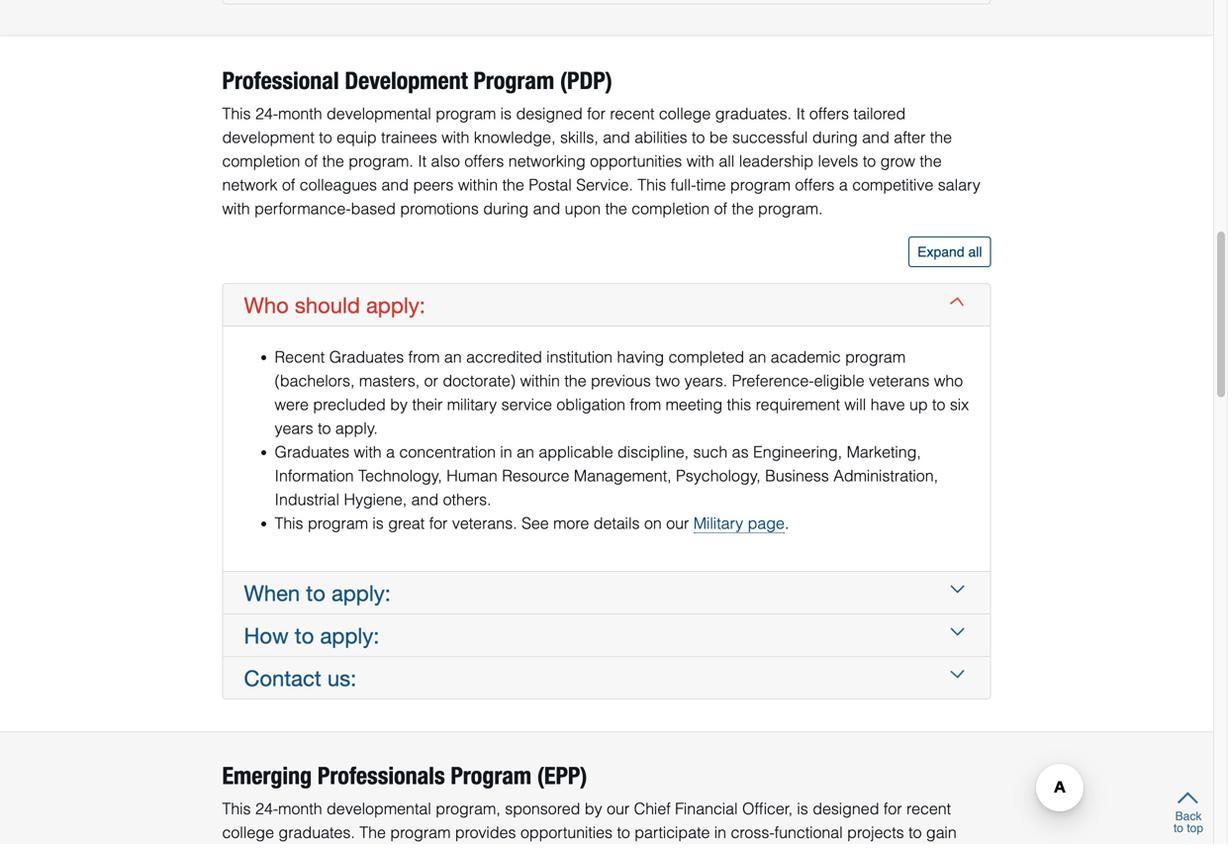 Task type: locate. For each thing, give the bounding box(es) containing it.
month down the emerging
[[278, 800, 322, 818]]

this down the emerging
[[222, 800, 251, 818]]

from
[[409, 348, 440, 366], [630, 396, 662, 414]]

graduates up the information
[[275, 443, 350, 462]]

apply: for how to apply:
[[320, 623, 380, 649]]

0 horizontal spatial by
[[390, 396, 408, 414]]

0 horizontal spatial graduates.
[[279, 824, 355, 842]]

promotions
[[400, 200, 479, 218]]

contact us:
[[244, 666, 357, 691]]

month inside emerging professionals program (epp) this 24-month developmental program, sponsored by our chief financial officer, is designed for recent college graduates. the program provides opportunities to participate in cross-functional projects to gai
[[278, 800, 322, 818]]

top
[[1187, 822, 1204, 836]]

2 vertical spatial is
[[797, 800, 809, 818]]

0 vertical spatial graduates.
[[716, 105, 792, 123]]

program. down the leadership
[[758, 200, 823, 218]]

0 horizontal spatial a
[[386, 443, 395, 462]]

offers
[[810, 105, 849, 123], [465, 152, 504, 170], [795, 176, 835, 194]]

1 vertical spatial developmental
[[327, 800, 432, 818]]

graduates up masters, at the top left of the page
[[329, 348, 404, 366]]

2 vertical spatial offers
[[795, 176, 835, 194]]

0 horizontal spatial our
[[607, 800, 630, 818]]

to left top
[[1174, 822, 1184, 836]]

all right expand
[[969, 244, 983, 260]]

program. down equip
[[349, 152, 414, 170]]

college
[[659, 105, 711, 123], [222, 824, 274, 842]]

recent
[[275, 348, 325, 366]]

by down masters, at the top left of the page
[[390, 396, 408, 414]]

apply.
[[336, 419, 378, 438]]

when to apply:
[[244, 581, 391, 606]]

0 horizontal spatial recent
[[610, 105, 655, 123]]

contact us: button
[[243, 658, 971, 699]]

1 vertical spatial graduates.
[[279, 824, 355, 842]]

1 vertical spatial our
[[607, 800, 630, 818]]

offers down knowledge,
[[465, 152, 504, 170]]

human
[[447, 467, 498, 485]]

1 horizontal spatial graduates.
[[716, 105, 792, 123]]

military
[[694, 515, 744, 533]]

chief
[[634, 800, 671, 818]]

0 vertical spatial our
[[667, 515, 689, 533]]

1 vertical spatial program.
[[758, 200, 823, 218]]

obligation
[[557, 396, 626, 414]]

designed up the "skills,"
[[516, 105, 583, 123]]

apply: inside "dropdown button"
[[332, 581, 391, 606]]

program inside emerging professionals program (epp) this 24-month developmental program, sponsored by our chief financial officer, is designed for recent college graduates. the program provides opportunities to participate in cross-functional projects to gai
[[390, 824, 451, 842]]

grow
[[881, 152, 916, 170]]

will
[[845, 396, 867, 414]]

1 vertical spatial month
[[278, 800, 322, 818]]

is down the hygiene,
[[373, 515, 384, 533]]

participate
[[635, 824, 710, 842]]

and right the "skills,"
[[603, 128, 631, 147]]

to inside back to top
[[1174, 822, 1184, 836]]

by
[[390, 396, 408, 414], [585, 800, 603, 818]]

0 horizontal spatial college
[[222, 824, 274, 842]]

1 vertical spatial during
[[483, 200, 529, 218]]

1 horizontal spatial designed
[[813, 800, 880, 818]]

when
[[244, 581, 300, 606]]

and down tailored
[[863, 128, 890, 147]]

offers down levels
[[795, 176, 835, 194]]

it up successful
[[797, 105, 805, 123]]

1 vertical spatial program
[[451, 762, 532, 790]]

the down institution
[[565, 372, 587, 390]]

0 vertical spatial graduates
[[329, 348, 404, 366]]

trainees
[[381, 128, 437, 147]]

opportunities
[[590, 152, 682, 170], [521, 824, 613, 842]]

2 developmental from the top
[[327, 800, 432, 818]]

offers up levels
[[810, 105, 849, 123]]

equip
[[337, 128, 377, 147]]

0 vertical spatial recent
[[610, 105, 655, 123]]

this left full-
[[638, 176, 667, 194]]

program
[[436, 105, 496, 123], [731, 176, 791, 194], [846, 348, 906, 366], [308, 515, 368, 533], [390, 824, 451, 842]]

2 horizontal spatial for
[[884, 800, 903, 818]]

our inside emerging professionals program (epp) this 24-month developmental program, sponsored by our chief financial officer, is designed for recent college graduates. the program provides opportunities to participate in cross-functional projects to gai
[[607, 800, 630, 818]]

an up resource at the left bottom of page
[[517, 443, 535, 462]]

0 horizontal spatial in
[[500, 443, 513, 462]]

0 vertical spatial in
[[500, 443, 513, 462]]

years
[[275, 419, 314, 438]]

1 vertical spatial 24-
[[255, 800, 278, 818]]

developmental for development
[[327, 105, 432, 123]]

a up technology,
[[386, 443, 395, 462]]

in inside emerging professionals program (epp) this 24-month developmental program, sponsored by our chief financial officer, is designed for recent college graduates. the program provides opportunities to participate in cross-functional projects to gai
[[715, 824, 727, 842]]

this up development on the top left of page
[[222, 105, 251, 123]]

1 developmental from the top
[[327, 105, 432, 123]]

of up colleagues
[[305, 152, 318, 170]]

1 vertical spatial college
[[222, 824, 274, 842]]

graduates. inside professional development program (pdp) this 24-month developmental program is designed for recent college graduates. it offers tailored development to equip trainees with knowledge, skills, and abilities to be successful during and after the completion of the program. it also offers networking opportunities with all leadership levels to grow the network of colleagues and peers within the postal service. this full-time program offers a competitive salary with performance-based promotions during and upon the completion of the program.
[[716, 105, 792, 123]]

to right how
[[295, 623, 314, 649]]

0 vertical spatial a
[[839, 176, 848, 194]]

in up resource at the left bottom of page
[[500, 443, 513, 462]]

is up knowledge,
[[501, 105, 512, 123]]

a inside professional development program (pdp) this 24-month developmental program is designed for recent college graduates. it offers tailored development to equip trainees with knowledge, skills, and abilities to be successful during and after the completion of the program. it also offers networking opportunities with all leadership levels to grow the network of colleagues and peers within the postal service. this full-time program offers a competitive salary with performance-based promotions during and upon the completion of the program.
[[839, 176, 848, 194]]

0 vertical spatial opportunities
[[590, 152, 682, 170]]

is
[[501, 105, 512, 123], [373, 515, 384, 533], [797, 800, 809, 818]]

1 24- from the top
[[255, 105, 278, 123]]

(bachelors,
[[275, 372, 355, 390]]

1 horizontal spatial a
[[839, 176, 848, 194]]

1 horizontal spatial by
[[585, 800, 603, 818]]

it left also
[[418, 152, 427, 170]]

1 vertical spatial a
[[386, 443, 395, 462]]

0 horizontal spatial within
[[458, 176, 498, 194]]

0 vertical spatial month
[[278, 105, 322, 123]]

developmental inside professional development program (pdp) this 24-month developmental program is designed for recent college graduates. it offers tailored development to equip trainees with knowledge, skills, and abilities to be successful during and after the completion of the program. it also offers networking opportunities with all leadership levels to grow the network of colleagues and peers within the postal service. this full-time program offers a competitive salary with performance-based promotions during and upon the completion of the program.
[[327, 105, 432, 123]]

to up how to apply:
[[306, 581, 326, 606]]

0 horizontal spatial completion
[[222, 152, 300, 170]]

a down levels
[[839, 176, 848, 194]]

on
[[645, 515, 662, 533]]

peers
[[413, 176, 454, 194]]

this
[[727, 396, 752, 414]]

1 vertical spatial within
[[520, 372, 560, 390]]

management,
[[574, 467, 672, 485]]

program inside professional development program (pdp) this 24-month developmental program is designed for recent college graduates. it offers tailored development to equip trainees with knowledge, skills, and abilities to be successful during and after the completion of the program. it also offers networking opportunities with all leadership levels to grow the network of colleagues and peers within the postal service. this full-time program offers a competitive salary with performance-based promotions during and upon the completion of the program.
[[474, 67, 555, 95]]

program for professionals
[[451, 762, 532, 790]]

0 horizontal spatial of
[[282, 176, 295, 194]]

2 horizontal spatial of
[[714, 200, 728, 218]]

is inside professional development program (pdp) this 24-month developmental program is designed for recent college graduates. it offers tailored development to equip trainees with knowledge, skills, and abilities to be successful during and after the completion of the program. it also offers networking opportunities with all leadership levels to grow the network of colleagues and peers within the postal service. this full-time program offers a competitive salary with performance-based promotions during and upon the completion of the program.
[[501, 105, 512, 123]]

2 horizontal spatial is
[[797, 800, 809, 818]]

program up also
[[436, 105, 496, 123]]

2 horizontal spatial an
[[749, 348, 767, 366]]

0 horizontal spatial program.
[[349, 152, 414, 170]]

1 vertical spatial completion
[[632, 200, 710, 218]]

for
[[587, 105, 606, 123], [429, 515, 448, 533], [884, 800, 903, 818]]

during
[[813, 128, 858, 147], [483, 200, 529, 218]]

program right the
[[390, 824, 451, 842]]

1 vertical spatial opportunities
[[521, 824, 613, 842]]

program down industrial at the left bottom
[[308, 515, 368, 533]]

knowledge,
[[474, 128, 556, 147]]

back
[[1176, 810, 1202, 824]]

0 horizontal spatial it
[[418, 152, 427, 170]]

during up levels
[[813, 128, 858, 147]]

1 horizontal spatial of
[[305, 152, 318, 170]]

24- inside emerging professionals program (epp) this 24-month developmental program, sponsored by our chief financial officer, is designed for recent college graduates. the program provides opportunities to participate in cross-functional projects to gai
[[255, 800, 278, 818]]

1 vertical spatial designed
[[813, 800, 880, 818]]

1 vertical spatial all
[[969, 244, 983, 260]]

1 vertical spatial is
[[373, 515, 384, 533]]

0 horizontal spatial for
[[429, 515, 448, 533]]

0 vertical spatial by
[[390, 396, 408, 414]]

in
[[500, 443, 513, 462], [715, 824, 727, 842]]

and up great
[[412, 491, 439, 509]]

by down (epp)
[[585, 800, 603, 818]]

an up preference-
[[749, 348, 767, 366]]

network
[[222, 176, 278, 194]]

0 vertical spatial 24-
[[255, 105, 278, 123]]

developmental for professionals
[[327, 800, 432, 818]]

2 vertical spatial apply:
[[320, 623, 380, 649]]

the left postal
[[503, 176, 525, 194]]

back to top
[[1174, 810, 1204, 836]]

for up the "skills,"
[[587, 105, 606, 123]]

within up service
[[520, 372, 560, 390]]

24-
[[255, 105, 278, 123], [255, 800, 278, 818]]

opportunities down sponsored on the bottom of page
[[521, 824, 613, 842]]

the right 'after'
[[930, 128, 953, 147]]

apply: for when to apply:
[[332, 581, 391, 606]]

2 24- from the top
[[255, 800, 278, 818]]

designed up projects
[[813, 800, 880, 818]]

industrial
[[275, 491, 340, 509]]

in inside recent graduates from an accredited institution having completed an academic program (bachelors, masters, or doctorate) within the previous two years. preference-eligible veterans who were precluded by their military service obligation from meeting this requirement will have up to six years to apply. graduates with a concentration in an applicable discipline, such as engineering, marketing, information technology, human resource management, psychology, business administration, industrial hygiene, and others. this program is great for veterans. see more details on our military page .
[[500, 443, 513, 462]]

1 horizontal spatial recent
[[907, 800, 952, 818]]

completion down full-
[[632, 200, 710, 218]]

0 vertical spatial is
[[501, 105, 512, 123]]

0 vertical spatial developmental
[[327, 105, 432, 123]]

0 vertical spatial from
[[409, 348, 440, 366]]

1 vertical spatial apply:
[[332, 581, 391, 606]]

years.
[[685, 372, 728, 390]]

business
[[766, 467, 830, 485]]

this
[[222, 105, 251, 123], [638, 176, 667, 194], [275, 515, 304, 533], [222, 800, 251, 818]]

developmental up the
[[327, 800, 432, 818]]

a inside recent graduates from an accredited institution having completed an academic program (bachelors, masters, or doctorate) within the previous two years. preference-eligible veterans who were precluded by their military service obligation from meeting this requirement will have up to six years to apply. graduates with a concentration in an applicable discipline, such as engineering, marketing, information technology, human resource management, psychology, business administration, industrial hygiene, and others. this program is great for veterans. see more details on our military page .
[[386, 443, 395, 462]]

0 vertical spatial during
[[813, 128, 858, 147]]

1 horizontal spatial is
[[501, 105, 512, 123]]

0 horizontal spatial from
[[409, 348, 440, 366]]

competitive
[[853, 176, 934, 194]]

who
[[244, 293, 289, 318]]

0 vertical spatial of
[[305, 152, 318, 170]]

from down 'two'
[[630, 396, 662, 414]]

graduates
[[329, 348, 404, 366], [275, 443, 350, 462]]

a
[[839, 176, 848, 194], [386, 443, 395, 462]]

with down apply.
[[354, 443, 382, 462]]

within down also
[[458, 176, 498, 194]]

time
[[697, 176, 726, 194]]

0 vertical spatial designed
[[516, 105, 583, 123]]

to right years
[[318, 419, 331, 438]]

1 horizontal spatial it
[[797, 105, 805, 123]]

1 horizontal spatial in
[[715, 824, 727, 842]]

month for professional
[[278, 105, 322, 123]]

developmental
[[327, 105, 432, 123], [327, 800, 432, 818]]

1 vertical spatial from
[[630, 396, 662, 414]]

graduates. up successful
[[716, 105, 792, 123]]

program inside emerging professionals program (epp) this 24-month developmental program, sponsored by our chief financial officer, is designed for recent college graduates. the program provides opportunities to participate in cross-functional projects to gai
[[451, 762, 532, 790]]

1 month from the top
[[278, 105, 322, 123]]

designed inside emerging professionals program (epp) this 24-month developmental program, sponsored by our chief financial officer, is designed for recent college graduates. the program provides opportunities to participate in cross-functional projects to gai
[[813, 800, 880, 818]]

0 horizontal spatial designed
[[516, 105, 583, 123]]

of down 'time'
[[714, 200, 728, 218]]

1 horizontal spatial completion
[[632, 200, 710, 218]]

1 horizontal spatial all
[[969, 244, 983, 260]]

as
[[732, 443, 749, 462]]

the down the leadership
[[732, 200, 754, 218]]

completion
[[222, 152, 300, 170], [632, 200, 710, 218]]

college up abilities at the top right of the page
[[659, 105, 711, 123]]

to left be
[[692, 128, 705, 147]]

professional
[[222, 67, 339, 95]]

2 month from the top
[[278, 800, 322, 818]]

after
[[894, 128, 926, 147]]

page
[[748, 515, 785, 533]]

month down professional
[[278, 105, 322, 123]]

0 horizontal spatial all
[[719, 152, 735, 170]]

0 vertical spatial apply:
[[366, 293, 426, 318]]

1 horizontal spatial for
[[587, 105, 606, 123]]

0 vertical spatial all
[[719, 152, 735, 170]]

designed inside professional development program (pdp) this 24-month developmental program is designed for recent college graduates. it offers tailored development to equip trainees with knowledge, skills, and abilities to be successful during and after the completion of the program. it also offers networking opportunities with all leadership levels to grow the network of colleagues and peers within the postal service. this full-time program offers a competitive salary with performance-based promotions during and upon the completion of the program.
[[516, 105, 583, 123]]

is up functional
[[797, 800, 809, 818]]

our right on
[[667, 515, 689, 533]]

projects
[[848, 824, 905, 842]]

an up doctorate)
[[444, 348, 462, 366]]

2 vertical spatial for
[[884, 800, 903, 818]]

this inside recent graduates from an accredited institution having completed an academic program (bachelors, masters, or doctorate) within the previous two years. preference-eligible veterans who were precluded by their military service obligation from meeting this requirement will have up to six years to apply. graduates with a concentration in an applicable discipline, such as engineering, marketing, information technology, human resource management, psychology, business administration, industrial hygiene, and others. this program is great for veterans. see more details on our military page .
[[275, 515, 304, 533]]

apply:
[[366, 293, 426, 318], [332, 581, 391, 606], [320, 623, 380, 649]]

veterans.
[[452, 515, 517, 533]]

of
[[305, 152, 318, 170], [282, 176, 295, 194], [714, 200, 728, 218]]

to inside dropdown button
[[295, 623, 314, 649]]

resource
[[502, 467, 570, 485]]

1 vertical spatial graduates
[[275, 443, 350, 462]]

engineering,
[[754, 443, 843, 462]]

2 vertical spatial of
[[714, 200, 728, 218]]

month inside professional development program (pdp) this 24-month developmental program is designed for recent college graduates. it offers tailored development to equip trainees with knowledge, skills, and abilities to be successful during and after the completion of the program. it also offers networking opportunities with all leadership levels to grow the network of colleagues and peers within the postal service. this full-time program offers a competitive salary with performance-based promotions during and upon the completion of the program.
[[278, 105, 322, 123]]

college down the emerging
[[222, 824, 274, 842]]

1 vertical spatial by
[[585, 800, 603, 818]]

24- down the emerging
[[255, 800, 278, 818]]

all down be
[[719, 152, 735, 170]]

0 vertical spatial program
[[474, 67, 555, 95]]

program up knowledge,
[[474, 67, 555, 95]]

program up program, at the left bottom of the page
[[451, 762, 532, 790]]

1 vertical spatial in
[[715, 824, 727, 842]]

with up 'time'
[[687, 152, 715, 170]]

month for emerging
[[278, 800, 322, 818]]

1 horizontal spatial program.
[[758, 200, 823, 218]]

professional development program (pdp) this 24-month developmental program is designed for recent college graduates. it offers tailored development to equip trainees with knowledge, skills, and abilities to be successful during and after the completion of the program. it also offers networking opportunities with all leadership levels to grow the network of colleagues and peers within the postal service. this full-time program offers a competitive salary with performance-based promotions during and upon the completion of the program.
[[222, 67, 981, 218]]

program up veterans
[[846, 348, 906, 366]]

0 vertical spatial within
[[458, 176, 498, 194]]

apply: up us:
[[320, 623, 380, 649]]

of up performance-
[[282, 176, 295, 194]]

within
[[458, 176, 498, 194], [520, 372, 560, 390]]

opportunities down abilities at the top right of the page
[[590, 152, 682, 170]]

technology,
[[358, 467, 442, 485]]

when to apply: button
[[243, 572, 971, 614]]

24- inside professional development program (pdp) this 24-month developmental program is designed for recent college graduates. it offers tailored development to equip trainees with knowledge, skills, and abilities to be successful during and after the completion of the program. it also offers networking opportunities with all leadership levels to grow the network of colleagues and peers within the postal service. this full-time program offers a competitive salary with performance-based promotions during and upon the completion of the program.
[[255, 105, 278, 123]]

0 vertical spatial college
[[659, 105, 711, 123]]

1 vertical spatial recent
[[907, 800, 952, 818]]

1 horizontal spatial college
[[659, 105, 711, 123]]

full-
[[671, 176, 697, 194]]

0 horizontal spatial an
[[444, 348, 462, 366]]

in down financial
[[715, 824, 727, 842]]

apply: right should at the left
[[366, 293, 426, 318]]

during down networking
[[483, 200, 529, 218]]

apply: for who should apply:
[[366, 293, 426, 318]]

24- up development on the top left of page
[[255, 105, 278, 123]]

from up or
[[409, 348, 440, 366]]

abilities
[[635, 128, 688, 147]]

graduates. left the
[[279, 824, 355, 842]]

1 vertical spatial for
[[429, 515, 448, 533]]

apply: up how to apply:
[[332, 581, 391, 606]]

1 horizontal spatial within
[[520, 372, 560, 390]]

the inside recent graduates from an accredited institution having completed an academic program (bachelors, masters, or doctorate) within the previous two years. preference-eligible veterans who were precluded by their military service obligation from meeting this requirement will have up to six years to apply. graduates with a concentration in an applicable discipline, such as engineering, marketing, information technology, human resource management, psychology, business administration, industrial hygiene, and others. this program is great for veterans. see more details on our military page .
[[565, 372, 587, 390]]

developmental up equip
[[327, 105, 432, 123]]

our
[[667, 515, 689, 533], [607, 800, 630, 818]]

for inside recent graduates from an accredited institution having completed an academic program (bachelors, masters, or doctorate) within the previous two years. preference-eligible veterans who were precluded by their military service obligation from meeting this requirement will have up to six years to apply. graduates with a concentration in an applicable discipline, such as engineering, marketing, information technology, human resource management, psychology, business administration, industrial hygiene, and others. this program is great for veterans. see more details on our military page .
[[429, 515, 448, 533]]

college inside professional development program (pdp) this 24-month developmental program is designed for recent college graduates. it offers tailored development to equip trainees with knowledge, skills, and abilities to be successful during and after the completion of the program. it also offers networking opportunities with all leadership levels to grow the network of colleagues and peers within the postal service. this full-time program offers a competitive salary with performance-based promotions during and upon the completion of the program.
[[659, 105, 711, 123]]

developmental inside emerging professionals program (epp) this 24-month developmental program, sponsored by our chief financial officer, is designed for recent college graduates. the program provides opportunities to participate in cross-functional projects to gai
[[327, 800, 432, 818]]

who
[[935, 372, 964, 390]]

program.
[[349, 152, 414, 170], [758, 200, 823, 218]]

0 vertical spatial for
[[587, 105, 606, 123]]

1 horizontal spatial our
[[667, 515, 689, 533]]

program
[[474, 67, 555, 95], [451, 762, 532, 790]]

0 horizontal spatial is
[[373, 515, 384, 533]]

recent graduates from an accredited institution having completed an academic program (bachelors, masters, or doctorate) within the previous two years. preference-eligible veterans who were precluded by their military service obligation from meeting this requirement will have up to six years to apply. graduates with a concentration in an applicable discipline, such as engineering, marketing, information technology, human resource management, psychology, business administration, industrial hygiene, and others. this program is great for veterans. see more details on our military page .
[[275, 348, 969, 533]]

for right great
[[429, 515, 448, 533]]

more
[[554, 515, 589, 533]]

for up projects
[[884, 800, 903, 818]]

completion down development on the top left of page
[[222, 152, 300, 170]]

our left chief on the bottom right of page
[[607, 800, 630, 818]]

this down industrial at the left bottom
[[275, 515, 304, 533]]

should
[[295, 293, 360, 318]]



Task type: vqa. For each thing, say whether or not it's contained in the screenshot.
previous
yes



Task type: describe. For each thing, give the bounding box(es) containing it.
with down network
[[222, 200, 250, 218]]

military
[[447, 396, 497, 414]]

who should apply:
[[244, 293, 426, 318]]

others.
[[443, 491, 492, 509]]

1 horizontal spatial from
[[630, 396, 662, 414]]

0 vertical spatial program.
[[349, 152, 414, 170]]

cross-
[[731, 824, 775, 842]]

program down the leadership
[[731, 176, 791, 194]]

to right up
[[933, 396, 946, 414]]

networking
[[509, 152, 586, 170]]

24- for emerging
[[255, 800, 278, 818]]

preference-
[[732, 372, 815, 390]]

and inside recent graduates from an accredited institution having completed an academic program (bachelors, masters, or doctorate) within the previous two years. preference-eligible veterans who were precluded by their military service obligation from meeting this requirement will have up to six years to apply. graduates with a concentration in an applicable discipline, such as engineering, marketing, information technology, human resource management, psychology, business administration, industrial hygiene, and others. this program is great for veterans. see more details on our military page .
[[412, 491, 439, 509]]

academic
[[771, 348, 841, 366]]

hygiene,
[[344, 491, 407, 509]]

development
[[222, 128, 315, 147]]

recent inside emerging professionals program (epp) this 24-month developmental program, sponsored by our chief financial officer, is designed for recent college graduates. the program provides opportunities to participate in cross-functional projects to gai
[[907, 800, 952, 818]]

salary
[[938, 176, 981, 194]]

0 horizontal spatial during
[[483, 200, 529, 218]]

emerging professionals program (epp) this 24-month developmental program, sponsored by our chief financial officer, is designed for recent college graduates. the program provides opportunities to participate in cross-functional projects to gai
[[222, 762, 960, 845]]

have
[[871, 396, 905, 414]]

recent inside professional development program (pdp) this 24-month developmental program is designed for recent college graduates. it offers tailored development to equip trainees with knowledge, skills, and abilities to be successful during and after the completion of the program. it also offers networking opportunities with all leadership levels to grow the network of colleagues and peers within the postal service. this full-time program offers a competitive salary with performance-based promotions during and upon the completion of the program.
[[610, 105, 655, 123]]

all inside button
[[969, 244, 983, 260]]

to right projects
[[909, 824, 922, 842]]

also
[[431, 152, 460, 170]]

accredited
[[466, 348, 542, 366]]

development
[[345, 67, 468, 95]]

veterans
[[869, 372, 930, 390]]

skills,
[[560, 128, 599, 147]]

see
[[522, 515, 549, 533]]

the down 'after'
[[920, 152, 942, 170]]

were
[[275, 396, 309, 414]]

provides
[[455, 824, 516, 842]]

meeting
[[666, 396, 723, 414]]

to left the grow
[[863, 152, 876, 170]]

functional
[[775, 824, 843, 842]]

and down postal
[[533, 200, 561, 218]]

financial
[[675, 800, 738, 818]]

upon
[[565, 200, 601, 218]]

to left participate
[[617, 824, 631, 842]]

precluded
[[313, 396, 386, 414]]

military page link
[[694, 515, 785, 534]]

graduates. inside emerging professionals program (epp) this 24-month developmental program, sponsored by our chief financial officer, is designed for recent college graduates. the program provides opportunities to participate in cross-functional projects to gai
[[279, 824, 355, 842]]

1 horizontal spatial an
[[517, 443, 535, 462]]

six
[[950, 396, 969, 414]]

is inside emerging professionals program (epp) this 24-month developmental program, sponsored by our chief financial officer, is designed for recent college graduates. the program provides opportunities to participate in cross-functional projects to gai
[[797, 800, 809, 818]]

expand all button
[[909, 237, 992, 267]]

all inside professional development program (pdp) this 24-month developmental program is designed for recent college graduates. it offers tailored development to equip trainees with knowledge, skills, and abilities to be successful during and after the completion of the program. it also offers networking opportunities with all leadership levels to grow the network of colleagues and peers within the postal service. this full-time program offers a competitive salary with performance-based promotions during and upon the completion of the program.
[[719, 152, 735, 170]]

with up also
[[442, 128, 470, 147]]

masters,
[[359, 372, 420, 390]]

the down the service.
[[606, 200, 628, 218]]

within inside professional development program (pdp) this 24-month developmental program is designed for recent college graduates. it offers tailored development to equip trainees with knowledge, skills, and abilities to be successful during and after the completion of the program. it also offers networking opportunities with all leadership levels to grow the network of colleagues and peers within the postal service. this full-time program offers a competitive salary with performance-based promotions during and upon the completion of the program.
[[458, 176, 498, 194]]

contact
[[244, 666, 322, 691]]

performance-
[[255, 200, 351, 218]]

this inside emerging professionals program (epp) this 24-month developmental program, sponsored by our chief financial officer, is designed for recent college graduates. the program provides opportunities to participate in cross-functional projects to gai
[[222, 800, 251, 818]]

1 horizontal spatial during
[[813, 128, 858, 147]]

1 vertical spatial it
[[418, 152, 427, 170]]

two
[[656, 372, 680, 390]]

how to apply: button
[[243, 615, 971, 657]]

be
[[710, 128, 728, 147]]

for inside emerging professionals program (epp) this 24-month developmental program, sponsored by our chief financial officer, is designed for recent college graduates. the program provides opportunities to participate in cross-functional projects to gai
[[884, 800, 903, 818]]

having
[[617, 348, 665, 366]]

information
[[275, 467, 354, 485]]

the up colleagues
[[322, 152, 344, 170]]

for inside professional development program (pdp) this 24-month developmental program is designed for recent college graduates. it offers tailored development to equip trainees with knowledge, skills, and abilities to be successful during and after the completion of the program. it also offers networking opportunities with all leadership levels to grow the network of colleagues and peers within the postal service. this full-time program offers a competitive salary with performance-based promotions during and upon the completion of the program.
[[587, 105, 606, 123]]

program,
[[436, 800, 501, 818]]

details
[[594, 515, 640, 533]]

discipline,
[[618, 443, 689, 462]]

sponsored
[[505, 800, 581, 818]]

such
[[694, 443, 728, 462]]

0 vertical spatial completion
[[222, 152, 300, 170]]

institution
[[547, 348, 613, 366]]

previous
[[591, 372, 651, 390]]

opportunities inside professional development program (pdp) this 24-month developmental program is designed for recent college graduates. it offers tailored development to equip trainees with knowledge, skills, and abilities to be successful during and after the completion of the program. it also offers networking opportunities with all leadership levels to grow the network of colleagues and peers within the postal service. this full-time program offers a competitive salary with performance-based promotions during and upon the completion of the program.
[[590, 152, 682, 170]]

expand all
[[918, 244, 983, 260]]

professionals
[[318, 762, 445, 790]]

concentration
[[399, 443, 496, 462]]

their
[[412, 396, 443, 414]]

the
[[360, 824, 386, 842]]

up
[[910, 396, 928, 414]]

great
[[388, 515, 425, 533]]

service.
[[577, 176, 633, 194]]

24- for professional
[[255, 105, 278, 123]]

eligible
[[815, 372, 865, 390]]

colleagues
[[300, 176, 377, 194]]

opportunities inside emerging professionals program (epp) this 24-month developmental program, sponsored by our chief financial officer, is designed for recent college graduates. the program provides opportunities to participate in cross-functional projects to gai
[[521, 824, 613, 842]]

service
[[502, 396, 552, 414]]

college inside emerging professionals program (epp) this 24-month developmental program, sponsored by our chief financial officer, is designed for recent college graduates. the program provides opportunities to participate in cross-functional projects to gai
[[222, 824, 274, 842]]

program for development
[[474, 67, 555, 95]]

how
[[244, 623, 289, 649]]

1 vertical spatial offers
[[465, 152, 504, 170]]

tailored
[[854, 105, 906, 123]]

within inside recent graduates from an accredited institution having completed an academic program (bachelors, masters, or doctorate) within the previous two years. preference-eligible veterans who were precluded by their military service obligation from meeting this requirement will have up to six years to apply. graduates with a concentration in an applicable discipline, such as engineering, marketing, information technology, human resource management, psychology, business administration, industrial hygiene, and others. this program is great for veterans. see more details on our military page .
[[520, 372, 560, 390]]

successful
[[733, 128, 808, 147]]

or
[[424, 372, 439, 390]]

completed
[[669, 348, 745, 366]]

(epp)
[[537, 762, 588, 790]]

by inside recent graduates from an accredited institution having completed an academic program (bachelors, masters, or doctorate) within the previous two years. preference-eligible veterans who were precluded by their military service obligation from meeting this requirement will have up to six years to apply. graduates with a concentration in an applicable discipline, such as engineering, marketing, information technology, human resource management, psychology, business administration, industrial hygiene, and others. this program is great for veterans. see more details on our military page .
[[390, 396, 408, 414]]

officer,
[[743, 800, 793, 818]]

doctorate)
[[443, 372, 516, 390]]

0 vertical spatial it
[[797, 105, 805, 123]]

to left equip
[[319, 128, 332, 147]]

is inside recent graduates from an accredited institution having completed an academic program (bachelors, masters, or doctorate) within the previous two years. preference-eligible veterans who were precluded by their military service obligation from meeting this requirement will have up to six years to apply. graduates with a concentration in an applicable discipline, such as engineering, marketing, information technology, human resource management, psychology, business administration, industrial hygiene, and others. this program is great for veterans. see more details on our military page .
[[373, 515, 384, 533]]

and up based
[[382, 176, 409, 194]]

by inside emerging professionals program (epp) this 24-month developmental program, sponsored by our chief financial officer, is designed for recent college graduates. the program provides opportunities to participate in cross-functional projects to gai
[[585, 800, 603, 818]]

our inside recent graduates from an accredited institution having completed an academic program (bachelors, masters, or doctorate) within the previous two years. preference-eligible veterans who were precluded by their military service obligation from meeting this requirement will have up to six years to apply. graduates with a concentration in an applicable discipline, such as engineering, marketing, information technology, human resource management, psychology, business administration, industrial hygiene, and others. this program is great for veterans. see more details on our military page .
[[667, 515, 689, 533]]

(pdp)
[[560, 67, 613, 95]]

to inside "dropdown button"
[[306, 581, 326, 606]]

who should apply: button
[[243, 284, 971, 326]]

leadership
[[739, 152, 814, 170]]

requirement
[[756, 396, 841, 414]]

expand
[[918, 244, 965, 260]]

1 vertical spatial of
[[282, 176, 295, 194]]

with inside recent graduates from an accredited institution having completed an academic program (bachelors, masters, or doctorate) within the previous two years. preference-eligible veterans who were precluded by their military service obligation from meeting this requirement will have up to six years to apply. graduates with a concentration in an applicable discipline, such as engineering, marketing, information technology, human resource management, psychology, business administration, industrial hygiene, and others. this program is great for veterans. see more details on our military page .
[[354, 443, 382, 462]]

0 vertical spatial offers
[[810, 105, 849, 123]]

emerging
[[222, 762, 312, 790]]

levels
[[818, 152, 859, 170]]



